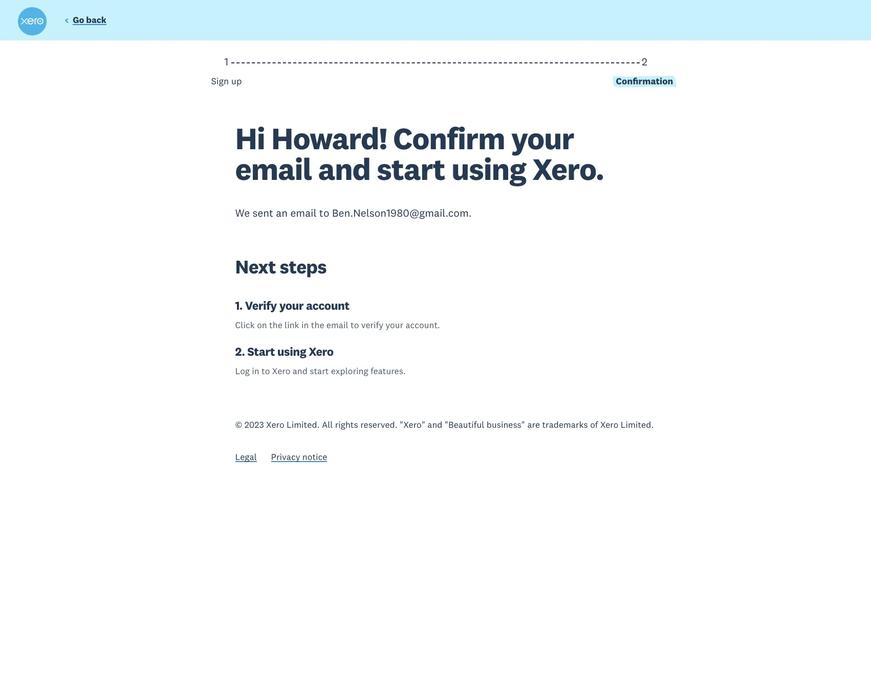 Task type: locate. For each thing, give the bounding box(es) containing it.
start inside hi howard! confirm your email and start using xero.
[[377, 150, 445, 188]]

0 vertical spatial in
[[301, 320, 309, 331]]

email
[[235, 150, 312, 188], [290, 206, 317, 220], [326, 320, 348, 331]]

your
[[511, 119, 574, 158], [279, 299, 304, 313], [386, 320, 403, 331]]

1 vertical spatial your
[[279, 299, 304, 313]]

privacy notice link
[[271, 452, 327, 466]]

on
[[257, 320, 267, 331]]

go back
[[73, 14, 106, 26]]

2 the from the left
[[311, 320, 324, 331]]

0 horizontal spatial in
[[252, 366, 259, 377]]

limited. right of
[[621, 420, 654, 431]]

1 limited. from the left
[[287, 420, 320, 431]]

xero
[[309, 345, 334, 359], [272, 366, 290, 377], [266, 420, 284, 431], [600, 420, 618, 431]]

2 horizontal spatial your
[[511, 119, 574, 158]]

start
[[377, 150, 445, 188], [310, 366, 329, 377]]

©
[[235, 420, 242, 431]]

to left verify
[[351, 320, 359, 331]]

to right an
[[319, 206, 329, 220]]

1 vertical spatial email
[[290, 206, 317, 220]]

1 horizontal spatial limited.
[[621, 420, 654, 431]]

howard!
[[271, 119, 387, 158]]

0 vertical spatial and
[[318, 150, 371, 188]]

to
[[319, 206, 329, 220], [351, 320, 359, 331], [262, 366, 270, 377]]

and right "xero"
[[428, 420, 442, 431]]

1 horizontal spatial and
[[318, 150, 371, 188]]

to down start
[[262, 366, 270, 377]]

hi
[[235, 119, 265, 158]]

limited.
[[287, 420, 320, 431], [621, 420, 654, 431]]

0 horizontal spatial the
[[269, 320, 282, 331]]

0 vertical spatial your
[[511, 119, 574, 158]]

and up we sent an email to ben.nelson1980@gmail.com.
[[318, 150, 371, 188]]

limited. left all
[[287, 420, 320, 431]]

0 vertical spatial using
[[451, 150, 526, 188]]

1 the from the left
[[269, 320, 282, 331]]

1 horizontal spatial using
[[451, 150, 526, 188]]

1 vertical spatial using
[[277, 345, 306, 359]]

0 vertical spatial start
[[377, 150, 445, 188]]

ben.nelson1980@gmail.com.
[[332, 206, 472, 220]]

1 horizontal spatial the
[[311, 320, 324, 331]]

rights
[[335, 420, 358, 431]]

1 horizontal spatial your
[[386, 320, 403, 331]]

trademarks
[[542, 420, 588, 431]]

of
[[590, 420, 598, 431]]

your inside hi howard! confirm your email and start using xero.
[[511, 119, 574, 158]]

0 horizontal spatial your
[[279, 299, 304, 313]]

are
[[527, 420, 540, 431]]

reserved.
[[360, 420, 398, 431]]

0 horizontal spatial to
[[262, 366, 270, 377]]

2 horizontal spatial to
[[351, 320, 359, 331]]

1 vertical spatial in
[[252, 366, 259, 377]]

the right on
[[269, 320, 282, 331]]

in right link
[[301, 320, 309, 331]]

sign
[[211, 75, 229, 87]]

we sent an email to ben.nelson1980@gmail.com.
[[235, 206, 472, 220]]

xero right of
[[600, 420, 618, 431]]

email right an
[[290, 206, 317, 220]]

using
[[451, 150, 526, 188], [277, 345, 306, 359]]

the down the account
[[311, 320, 324, 331]]

and down 2. start using xero
[[293, 366, 308, 377]]

1 vertical spatial start
[[310, 366, 329, 377]]

in
[[301, 320, 309, 331], [252, 366, 259, 377]]

privacy notice
[[271, 452, 327, 463]]

steps group
[[17, 55, 854, 123]]

features.
[[371, 366, 406, 377]]

1. verify your account
[[235, 299, 349, 313]]

2 horizontal spatial and
[[428, 420, 442, 431]]

start left exploring
[[310, 366, 329, 377]]

1 horizontal spatial start
[[377, 150, 445, 188]]

next
[[235, 255, 276, 279]]

0 horizontal spatial and
[[293, 366, 308, 377]]

confirm
[[393, 119, 505, 158]]

1
[[224, 55, 229, 68]]

next steps
[[235, 255, 327, 279]]

up
[[231, 75, 242, 87]]

0 horizontal spatial limited.
[[287, 420, 320, 431]]

start up ben.nelson1980@gmail.com.
[[377, 150, 445, 188]]

2 vertical spatial and
[[428, 420, 442, 431]]

0 horizontal spatial start
[[310, 366, 329, 377]]

xero up 'log in to xero and start exploring features.'
[[309, 345, 334, 359]]

back
[[86, 14, 106, 26]]

email up an
[[235, 150, 312, 188]]

email down the account
[[326, 320, 348, 331]]

xero homepage image
[[18, 7, 47, 36]]

2 limited. from the left
[[621, 420, 654, 431]]

0 vertical spatial to
[[319, 206, 329, 220]]

the
[[269, 320, 282, 331], [311, 320, 324, 331]]

0 vertical spatial email
[[235, 150, 312, 188]]

in right log
[[252, 366, 259, 377]]

xero down 2. start using xero
[[272, 366, 290, 377]]

sent
[[253, 206, 273, 220]]

"beautiful
[[445, 420, 484, 431]]

legal link
[[235, 452, 257, 466]]

confirmation
[[616, 75, 673, 87]]

we
[[235, 206, 250, 220]]

1 vertical spatial to
[[351, 320, 359, 331]]

1 vertical spatial and
[[293, 366, 308, 377]]

2023
[[245, 420, 264, 431]]

and
[[318, 150, 371, 188], [293, 366, 308, 377], [428, 420, 442, 431]]

hi howard! confirm your email and start using xero.
[[235, 119, 604, 188]]



Task type: vqa. For each thing, say whether or not it's contained in the screenshot.
Howard!
yes



Task type: describe. For each thing, give the bounding box(es) containing it.
go
[[73, 14, 84, 26]]

© 2023 xero limited. all rights reserved. "xero" and "beautiful business" are trademarks of xero limited.
[[235, 420, 654, 431]]

email inside hi howard! confirm your email and start using xero.
[[235, 150, 312, 188]]

business"
[[487, 420, 525, 431]]

privacy
[[271, 452, 300, 463]]

log in to xero and start exploring features.
[[235, 366, 406, 377]]

click on the link in the email to verify your account.
[[235, 320, 440, 331]]

xero.
[[532, 150, 604, 188]]

0 horizontal spatial using
[[277, 345, 306, 359]]

log
[[235, 366, 250, 377]]

1 horizontal spatial in
[[301, 320, 309, 331]]

start
[[247, 345, 275, 359]]

"xero"
[[400, 420, 425, 431]]

legal
[[235, 452, 257, 463]]

2.
[[235, 345, 245, 359]]

verify
[[361, 320, 383, 331]]

xero right 2023
[[266, 420, 284, 431]]

2 vertical spatial email
[[326, 320, 348, 331]]

2. start using xero
[[235, 345, 334, 359]]

steps
[[280, 255, 327, 279]]

verify
[[245, 299, 277, 313]]

account.
[[406, 320, 440, 331]]

an
[[276, 206, 288, 220]]

exploring
[[331, 366, 368, 377]]

all
[[322, 420, 333, 431]]

notice
[[302, 452, 327, 463]]

1.
[[235, 299, 243, 313]]

click
[[235, 320, 255, 331]]

and inside hi howard! confirm your email and start using xero.
[[318, 150, 371, 188]]

link
[[285, 320, 299, 331]]

go back button
[[65, 14, 106, 28]]

2
[[642, 55, 647, 68]]

2 vertical spatial your
[[386, 320, 403, 331]]

sign up
[[211, 75, 242, 87]]

hi howard! confirm your email and start using xero. region
[[17, 55, 854, 377]]

1 horizontal spatial to
[[319, 206, 329, 220]]

account
[[306, 299, 349, 313]]

2 vertical spatial to
[[262, 366, 270, 377]]

using inside hi howard! confirm your email and start using xero.
[[451, 150, 526, 188]]



